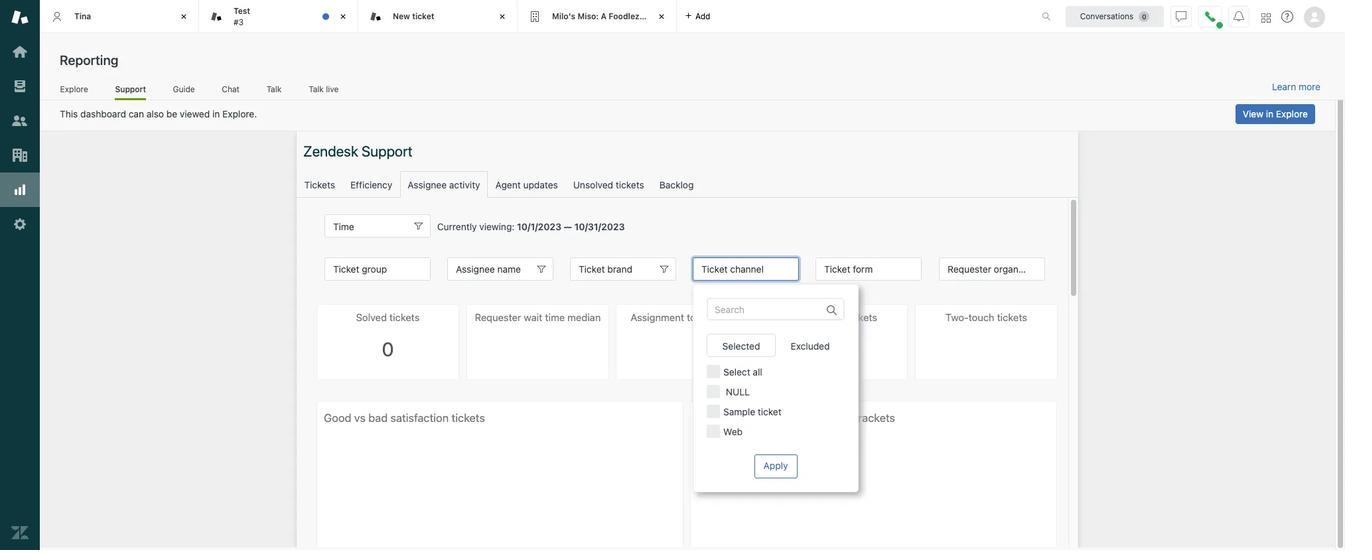 Task type: vqa. For each thing, say whether or not it's contained in the screenshot.
Learn
yes



Task type: locate. For each thing, give the bounding box(es) containing it.
0 vertical spatial explore
[[60, 84, 88, 94]]

close image inside tina tab
[[177, 10, 191, 23]]

tabs tab list
[[40, 0, 1028, 33]]

2 talk from the left
[[309, 84, 324, 94]]

1 talk from the left
[[267, 84, 282, 94]]

in right viewed
[[212, 108, 220, 120]]

1 close image from the left
[[177, 10, 191, 23]]

conversations button
[[1066, 6, 1165, 27]]

2 in from the left
[[1267, 108, 1274, 120]]

1 in from the left
[[212, 108, 220, 120]]

1 horizontal spatial talk
[[309, 84, 324, 94]]

explore up this
[[60, 84, 88, 94]]

add
[[696, 11, 711, 21]]

reporting image
[[11, 181, 29, 199]]

1 horizontal spatial in
[[1267, 108, 1274, 120]]

1 horizontal spatial close image
[[655, 10, 669, 23]]

talk inside talk live link
[[309, 84, 324, 94]]

0 horizontal spatial talk
[[267, 84, 282, 94]]

new ticket tab
[[359, 0, 518, 33]]

talk right chat
[[267, 84, 282, 94]]

live
[[326, 84, 339, 94]]

0 horizontal spatial close image
[[177, 10, 191, 23]]

close image inside milo's miso: a foodlez subsidiary tab
[[655, 10, 669, 23]]

guide
[[173, 84, 195, 94]]

add button
[[677, 0, 719, 33]]

2 close image from the left
[[337, 10, 350, 23]]

close image for new ticket
[[496, 10, 509, 23]]

close image inside new ticket tab
[[496, 10, 509, 23]]

in
[[212, 108, 220, 120], [1267, 108, 1274, 120]]

talk for talk live
[[309, 84, 324, 94]]

chat link
[[222, 84, 240, 98]]

in right view
[[1267, 108, 1274, 120]]

miso:
[[578, 11, 599, 21]]

talk left live
[[309, 84, 324, 94]]

support
[[115, 84, 146, 94]]

conversations
[[1081, 11, 1134, 21]]

explore
[[60, 84, 88, 94], [1277, 108, 1309, 120]]

test
[[234, 6, 250, 16]]

0 horizontal spatial in
[[212, 108, 220, 120]]

1 horizontal spatial close image
[[337, 10, 350, 23]]

close image left #3
[[177, 10, 191, 23]]

milo's miso: a foodlez subsidiary tab
[[518, 0, 684, 33]]

tina tab
[[40, 0, 199, 33]]

2 close image from the left
[[655, 10, 669, 23]]

foodlez
[[609, 11, 640, 21]]

close image left add dropdown button
[[655, 10, 669, 23]]

viewed
[[180, 108, 210, 120]]

1 vertical spatial explore
[[1277, 108, 1309, 120]]

explore.
[[223, 108, 257, 120]]

notifications image
[[1234, 11, 1245, 22]]

test #3
[[234, 6, 250, 27]]

talk
[[267, 84, 282, 94], [309, 84, 324, 94]]

tab
[[199, 0, 359, 33]]

close image left "new"
[[337, 10, 350, 23]]

organizations image
[[11, 147, 29, 164]]

tina
[[74, 11, 91, 21]]

milo's miso: a foodlez subsidiary
[[552, 11, 684, 21]]

close image
[[177, 10, 191, 23], [337, 10, 350, 23]]

talk live link
[[308, 84, 339, 98]]

close image
[[496, 10, 509, 23], [655, 10, 669, 23]]

close image left milo's
[[496, 10, 509, 23]]

more
[[1299, 81, 1321, 92]]

1 horizontal spatial explore
[[1277, 108, 1309, 120]]

explore down learn more 'link'
[[1277, 108, 1309, 120]]

0 horizontal spatial close image
[[496, 10, 509, 23]]

1 close image from the left
[[496, 10, 509, 23]]

learn more
[[1273, 81, 1321, 92]]

main element
[[0, 0, 40, 550]]

#3
[[234, 17, 244, 27]]



Task type: describe. For each thing, give the bounding box(es) containing it.
this dashboard can also be viewed in explore.
[[60, 108, 257, 120]]

milo's
[[552, 11, 576, 21]]

0 horizontal spatial explore
[[60, 84, 88, 94]]

view in explore button
[[1236, 104, 1316, 124]]

get started image
[[11, 43, 29, 60]]

customers image
[[11, 112, 29, 129]]

talk live
[[309, 84, 339, 94]]

button displays agent's chat status as invisible. image
[[1177, 11, 1187, 22]]

tab containing test
[[199, 0, 359, 33]]

reporting
[[60, 52, 118, 68]]

get help image
[[1282, 11, 1294, 23]]

a
[[601, 11, 607, 21]]

this
[[60, 108, 78, 120]]

view
[[1243, 108, 1264, 120]]

admin image
[[11, 216, 29, 233]]

explore link
[[60, 84, 89, 98]]

talk for talk
[[267, 84, 282, 94]]

guide link
[[173, 84, 195, 98]]

learn more link
[[1273, 81, 1321, 93]]

learn
[[1273, 81, 1297, 92]]

zendesk support image
[[11, 9, 29, 26]]

new ticket
[[393, 11, 435, 21]]

in inside button
[[1267, 108, 1274, 120]]

close image for milo's miso: a foodlez subsidiary
[[655, 10, 669, 23]]

view in explore
[[1243, 108, 1309, 120]]

zendesk image
[[11, 525, 29, 542]]

support link
[[115, 84, 146, 100]]

views image
[[11, 78, 29, 95]]

dashboard
[[80, 108, 126, 120]]

explore inside button
[[1277, 108, 1309, 120]]

ticket
[[412, 11, 435, 21]]

talk link
[[266, 84, 282, 98]]

can
[[129, 108, 144, 120]]

subsidiary
[[642, 11, 684, 21]]

be
[[167, 108, 177, 120]]

also
[[147, 108, 164, 120]]

new
[[393, 11, 410, 21]]

chat
[[222, 84, 240, 94]]

zendesk products image
[[1262, 13, 1271, 22]]



